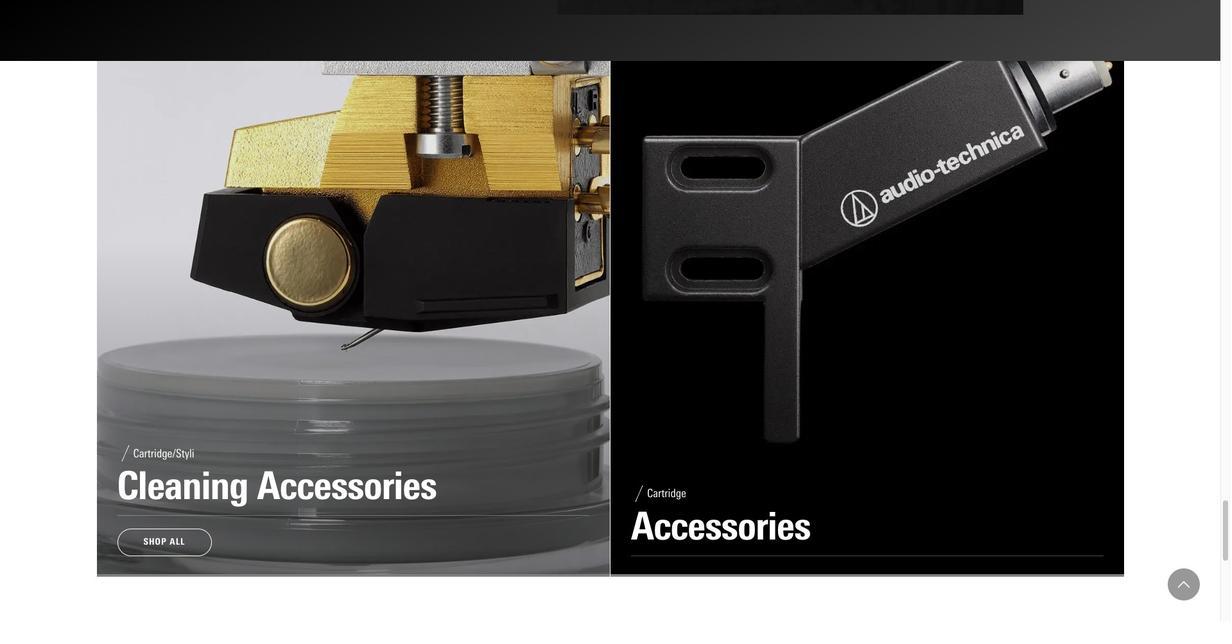 Task type: describe. For each thing, give the bounding box(es) containing it.
cartridge
[[647, 487, 687, 501]]

1 horizontal spatial accessories
[[631, 503, 811, 550]]

arrow up image
[[1179, 579, 1190, 591]]

cartridges | audio-technica image for cleaning accessories
[[97, 61, 610, 575]]

cartridge/styli
[[133, 447, 194, 461]]



Task type: vqa. For each thing, say whether or not it's contained in the screenshot.
Accessing at the bottom left
no



Task type: locate. For each thing, give the bounding box(es) containing it.
cleaning accessories
[[117, 463, 437, 509]]

accessories
[[257, 463, 437, 509], [631, 503, 811, 550]]

1 horizontal spatial cartridges | audio-technica image
[[611, 61, 1124, 575]]

0 horizontal spatial cartridges | audio-technica image
[[97, 61, 610, 575]]

cleaning
[[117, 463, 248, 509]]

shop all button
[[117, 529, 212, 557]]

cartridges | audio-technica image
[[97, 61, 610, 575], [611, 61, 1124, 575]]

2 cartridges | audio-technica image from the left
[[611, 61, 1124, 575]]

all
[[170, 537, 185, 548]]

cartridges | audio-technica image for accessories
[[611, 61, 1124, 575]]

shop all
[[144, 537, 185, 548]]

1 cartridges | audio-technica image from the left
[[97, 61, 610, 575]]

shop
[[144, 537, 167, 548]]

0 horizontal spatial accessories
[[257, 463, 437, 509]]



